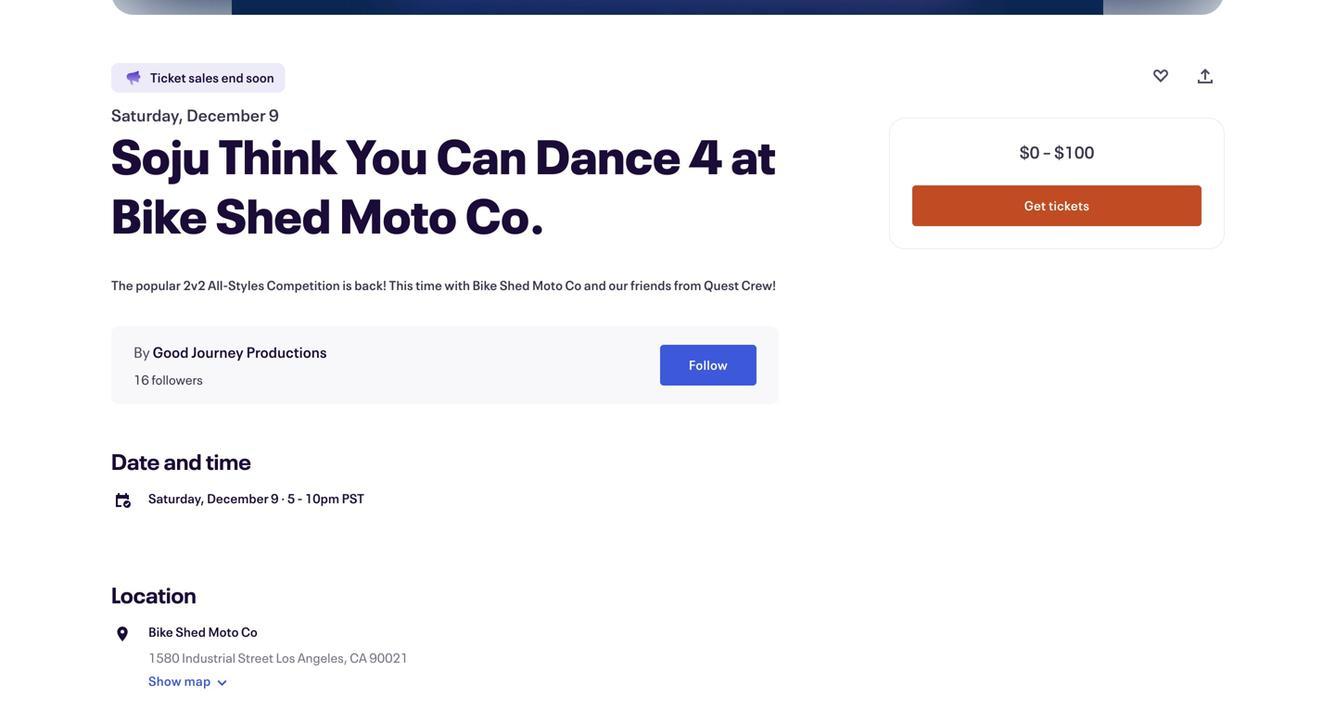 Task type: describe. For each thing, give the bounding box(es) containing it.
back!
[[355, 277, 387, 294]]

tickets
[[1049, 197, 1090, 214]]

popular
[[136, 277, 181, 294]]

december for soju
[[187, 104, 266, 126]]

followers
[[152, 371, 203, 389]]

at
[[731, 124, 776, 187]]

industrial
[[182, 650, 236, 667]]

quest
[[704, 277, 739, 294]]

dance
[[536, 124, 681, 187]]

show
[[148, 673, 182, 690]]

0 vertical spatial time
[[416, 277, 442, 294]]

$0 – $100
[[1020, 141, 1095, 163]]

angeles,
[[298, 650, 348, 667]]

december for ·
[[207, 490, 269, 507]]

2 horizontal spatial moto
[[532, 277, 563, 294]]

is
[[343, 277, 352, 294]]

can
[[437, 124, 527, 187]]

bike shed moto co 1580 industrial street los angeles, ca 90021
[[148, 624, 408, 667]]

crew!
[[742, 277, 776, 294]]

saturday, december 9 soju think you can dance 4 at bike shed moto co.
[[111, 104, 776, 247]]

follow button
[[660, 345, 757, 386]]

you
[[346, 124, 428, 187]]

ca
[[350, 650, 367, 667]]

9 for 5
[[271, 490, 279, 507]]

·
[[281, 490, 285, 507]]

1 vertical spatial and
[[164, 447, 202, 476]]

90021
[[369, 650, 408, 667]]

the
[[111, 277, 133, 294]]

shed inside bike shed moto co 1580 industrial street los angeles, ca 90021
[[176, 624, 206, 641]]

get tickets button
[[913, 186, 1202, 226]]

bike inside bike shed moto co 1580 industrial street los angeles, ca 90021
[[148, 624, 173, 641]]

get
[[1025, 197, 1047, 214]]

moto inside bike shed moto co 1580 industrial street los angeles, ca 90021
[[208, 624, 239, 641]]

soon
[[246, 69, 274, 86]]

0 vertical spatial and
[[584, 277, 606, 294]]

los
[[276, 650, 295, 667]]

16
[[134, 371, 149, 389]]

$100
[[1055, 141, 1095, 163]]

get tickets
[[1025, 197, 1090, 214]]

productions
[[246, 342, 327, 362]]

–
[[1043, 141, 1051, 163]]

$0
[[1020, 141, 1040, 163]]



Task type: locate. For each thing, give the bounding box(es) containing it.
by
[[134, 342, 150, 362]]

0 horizontal spatial moto
[[208, 624, 239, 641]]

bike up 1580
[[148, 624, 173, 641]]

time right this
[[416, 277, 442, 294]]

location
[[111, 581, 196, 610]]

with
[[445, 277, 470, 294]]

1 horizontal spatial time
[[416, 277, 442, 294]]

and right date
[[164, 447, 202, 476]]

0 horizontal spatial time
[[206, 447, 251, 476]]

saturday,
[[111, 104, 183, 126], [148, 490, 205, 507]]

2 vertical spatial moto
[[208, 624, 239, 641]]

time
[[416, 277, 442, 294], [206, 447, 251, 476]]

1 vertical spatial december
[[207, 490, 269, 507]]

show map
[[148, 673, 211, 690]]

2 vertical spatial bike
[[148, 624, 173, 641]]

1 vertical spatial bike
[[473, 277, 497, 294]]

saturday, down ticket
[[111, 104, 183, 126]]

from
[[674, 277, 702, 294]]

2 horizontal spatial shed
[[500, 277, 530, 294]]

moto up this
[[340, 183, 457, 247]]

the popular 2v2 all-styles competition is back! this time with bike shed moto co and our friends from quest crew!
[[111, 277, 776, 294]]

0 horizontal spatial and
[[164, 447, 202, 476]]

5
[[287, 490, 295, 507]]

and
[[584, 277, 606, 294], [164, 447, 202, 476]]

saturday, december 9 · 5 - 10pm pst
[[148, 490, 364, 507]]

0 vertical spatial moto
[[340, 183, 457, 247]]

time up the saturday, december 9 · 5 - 10pm pst
[[206, 447, 251, 476]]

co up street
[[241, 624, 258, 641]]

1 vertical spatial time
[[206, 447, 251, 476]]

1 vertical spatial saturday,
[[148, 490, 205, 507]]

shed up industrial
[[176, 624, 206, 641]]

saturday, for ·
[[148, 490, 205, 507]]

moto up industrial
[[208, 624, 239, 641]]

follow
[[689, 357, 728, 374]]

and left our
[[584, 277, 606, 294]]

9 left ·
[[271, 490, 279, 507]]

2v2
[[183, 277, 206, 294]]

1 vertical spatial co
[[241, 624, 258, 641]]

map
[[184, 673, 211, 690]]

moto
[[340, 183, 457, 247], [532, 277, 563, 294], [208, 624, 239, 641]]

co
[[565, 277, 582, 294], [241, 624, 258, 641]]

1580
[[148, 650, 180, 667]]

1 horizontal spatial shed
[[216, 183, 331, 247]]

shed
[[216, 183, 331, 247], [500, 277, 530, 294], [176, 624, 206, 641]]

december inside saturday, december 9 soju think you can dance 4 at bike shed moto co.
[[187, 104, 266, 126]]

9 inside saturday, december 9 soju think you can dance 4 at bike shed moto co.
[[269, 104, 279, 126]]

moto left our
[[532, 277, 563, 294]]

0 vertical spatial co
[[565, 277, 582, 294]]

co.
[[466, 183, 546, 247]]

show map button
[[148, 668, 233, 697]]

bike
[[111, 183, 207, 247], [473, 277, 497, 294], [148, 624, 173, 641]]

december down end
[[187, 104, 266, 126]]

shed inside saturday, december 9 soju think you can dance 4 at bike shed moto co.
[[216, 183, 331, 247]]

journey
[[191, 342, 244, 362]]

december left ·
[[207, 490, 269, 507]]

pst
[[342, 490, 364, 507]]

0 vertical spatial shed
[[216, 183, 331, 247]]

0 vertical spatial 9
[[269, 104, 279, 126]]

shed up styles
[[216, 183, 331, 247]]

street
[[238, 650, 274, 667]]

ticket
[[150, 69, 186, 86]]

saturday, inside saturday, december 9 soju think you can dance 4 at bike shed moto co.
[[111, 104, 183, 126]]

0 horizontal spatial co
[[241, 624, 258, 641]]

1 vertical spatial moto
[[532, 277, 563, 294]]

saturday, for soju
[[111, 104, 183, 126]]

bike right with
[[473, 277, 497, 294]]

1 horizontal spatial and
[[584, 277, 606, 294]]

0 vertical spatial bike
[[111, 183, 207, 247]]

good
[[153, 342, 189, 362]]

moto inside saturday, december 9 soju think you can dance 4 at bike shed moto co.
[[340, 183, 457, 247]]

all-
[[208, 277, 228, 294]]

1 horizontal spatial moto
[[340, 183, 457, 247]]

bike up popular
[[111, 183, 207, 247]]

ticket sales end soon
[[150, 69, 274, 86]]

4
[[690, 124, 723, 187]]

think
[[219, 124, 337, 187]]

-
[[298, 490, 303, 507]]

9 for think
[[269, 104, 279, 126]]

co left our
[[565, 277, 582, 294]]

styles
[[228, 277, 264, 294]]

9 down soon on the left top
[[269, 104, 279, 126]]

friends
[[631, 277, 672, 294]]

bike inside saturday, december 9 soju think you can dance 4 at bike shed moto co.
[[111, 183, 207, 247]]

10pm
[[305, 490, 340, 507]]

organizer profile element
[[111, 326, 779, 404]]

2 vertical spatial shed
[[176, 624, 206, 641]]

december
[[187, 104, 266, 126], [207, 490, 269, 507]]

0 horizontal spatial shed
[[176, 624, 206, 641]]

date
[[111, 447, 160, 476]]

1 horizontal spatial co
[[565, 277, 582, 294]]

this
[[389, 277, 413, 294]]

1 vertical spatial shed
[[500, 277, 530, 294]]

shed right with
[[500, 277, 530, 294]]

our
[[609, 277, 628, 294]]

0 vertical spatial december
[[187, 104, 266, 126]]

sales
[[189, 69, 219, 86]]

9
[[269, 104, 279, 126], [271, 490, 279, 507]]

soju
[[111, 124, 210, 187]]

saturday, down date and time
[[148, 490, 205, 507]]

soju think you can dance 4 at bike shed moto co. image
[[232, 0, 1104, 15]]

competition
[[267, 277, 340, 294]]

date and time
[[111, 447, 251, 476]]

end
[[221, 69, 244, 86]]

co inside bike shed moto co 1580 industrial street los angeles, ca 90021
[[241, 624, 258, 641]]

by good journey productions 16 followers
[[134, 342, 327, 389]]

0 vertical spatial saturday,
[[111, 104, 183, 126]]

1 vertical spatial 9
[[271, 490, 279, 507]]



Task type: vqa. For each thing, say whether or not it's contained in the screenshot.
away corresponding to Pasadena
no



